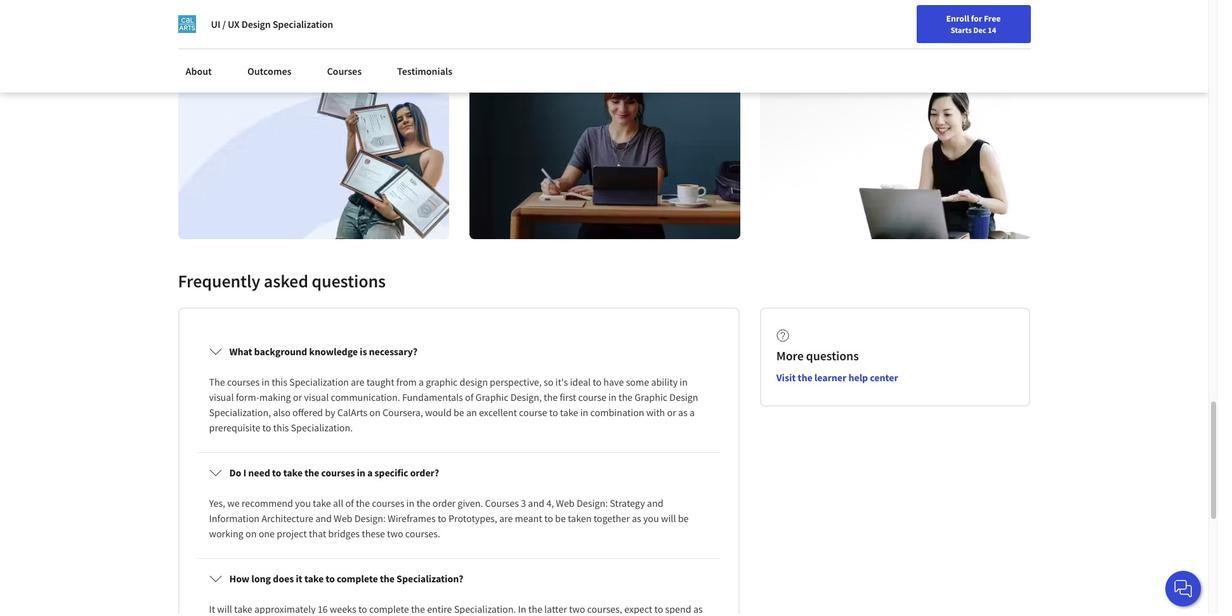 Task type: locate. For each thing, give the bounding box(es) containing it.
of right all at the left bottom of page
[[346, 497, 354, 510]]

from
[[397, 376, 417, 388]]

0 horizontal spatial a
[[368, 467, 373, 479]]

specialization down what background knowledge is necessary?
[[290, 376, 349, 388]]

specialization
[[273, 18, 333, 30], [290, 376, 349, 388]]

asked
[[264, 270, 308, 293]]

learn more
[[198, 37, 249, 50]]

take inside dropdown button
[[283, 467, 303, 479]]

the right "visit"
[[798, 371, 813, 384]]

in left the specific
[[357, 467, 366, 479]]

1 horizontal spatial or
[[668, 406, 677, 419]]

on
[[370, 406, 381, 419], [246, 527, 257, 540]]

graphic up with
[[635, 391, 668, 404]]

given.
[[458, 497, 483, 510]]

specialization?
[[397, 573, 464, 585]]

0 horizontal spatial your
[[808, 11, 825, 23]]

design: up taken
[[577, 497, 608, 510]]

this up making
[[272, 376, 288, 388]]

all
[[333, 497, 344, 510]]

to down specialization,
[[263, 421, 271, 434]]

0 horizontal spatial graphic
[[476, 391, 509, 404]]

be left an
[[454, 406, 465, 419]]

courses
[[227, 376, 260, 388], [321, 467, 355, 479], [372, 497, 405, 510]]

background
[[254, 345, 307, 358]]

1 vertical spatial as
[[632, 512, 642, 525]]

courses up the wireframes
[[372, 497, 405, 510]]

take inside dropdown button
[[305, 573, 324, 585]]

need
[[248, 467, 270, 479]]

specialization up outcomes link
[[273, 18, 333, 30]]

what background knowledge is necessary? button
[[199, 334, 719, 369]]

1 horizontal spatial courses
[[485, 497, 519, 510]]

fundamentals
[[402, 391, 463, 404]]

dec
[[974, 25, 987, 35]]

1 vertical spatial of
[[346, 497, 354, 510]]

0 vertical spatial on
[[370, 406, 381, 419]]

to down so
[[550, 406, 558, 419]]

as right with
[[679, 406, 688, 419]]

in inside yes, we recommend you take all of the courses in the order given. courses 3 and 4, web design: strategy and information architecture and web design: wireframes to prototypes, are meant to be taken together as you will be working on one project that bridges these two courses.
[[407, 497, 415, 510]]

with
[[647, 406, 666, 419]]

0 horizontal spatial you
[[295, 497, 311, 510]]

1 vertical spatial or
[[668, 406, 677, 419]]

your
[[808, 11, 825, 23], [875, 40, 892, 51]]

are
[[351, 376, 365, 388], [500, 512, 513, 525]]

on left the 'one' at the left
[[246, 527, 257, 540]]

to right need
[[272, 467, 281, 479]]

2 vertical spatial a
[[368, 467, 373, 479]]

1 vertical spatial you
[[644, 512, 659, 525]]

to left complete
[[326, 573, 335, 585]]

the down specialization.
[[305, 467, 320, 479]]

on down communication.
[[370, 406, 381, 419]]

and up will on the right bottom of page
[[647, 497, 664, 510]]

communication.
[[331, 391, 400, 404]]

specialization for this
[[290, 376, 349, 388]]

complete
[[337, 573, 378, 585]]

3
[[521, 497, 526, 510]]

in
[[899, 11, 906, 23], [262, 376, 270, 388], [680, 376, 688, 388], [609, 391, 617, 404], [581, 406, 589, 419], [357, 467, 366, 479], [407, 497, 415, 510]]

graphic up excellent
[[476, 391, 509, 404]]

specialization.
[[291, 421, 353, 434]]

courses up form-
[[227, 376, 260, 388]]

1 horizontal spatial your
[[875, 40, 892, 51]]

yes,
[[209, 497, 225, 510]]

a right with
[[690, 406, 695, 419]]

1 vertical spatial a
[[690, 406, 695, 419]]

learner
[[815, 371, 847, 384]]

web up bridges
[[334, 512, 353, 525]]

are left meant
[[500, 512, 513, 525]]

what
[[229, 345, 252, 358]]

order?
[[410, 467, 439, 479]]

1 horizontal spatial are
[[500, 512, 513, 525]]

0 vertical spatial your
[[808, 11, 825, 23]]

web right 4,
[[556, 497, 575, 510]]

two
[[387, 527, 404, 540]]

be left taken
[[556, 512, 566, 525]]

visual
[[209, 391, 234, 404], [304, 391, 329, 404]]

your right upskill
[[808, 11, 825, 23]]

1 vertical spatial courses
[[321, 467, 355, 479]]

0 vertical spatial you
[[295, 497, 311, 510]]

0 vertical spatial design
[[242, 18, 271, 30]]

0 vertical spatial or
[[293, 391, 302, 404]]

take
[[560, 406, 579, 419], [283, 467, 303, 479], [313, 497, 331, 510], [305, 573, 324, 585]]

wireframes
[[388, 512, 436, 525]]

take right the it
[[305, 573, 324, 585]]

to left the excel
[[869, 11, 877, 23]]

2 horizontal spatial courses
[[372, 497, 405, 510]]

would
[[425, 406, 452, 419]]

0 horizontal spatial be
[[454, 406, 465, 419]]

recommend
[[242, 497, 293, 510]]

1 horizontal spatial courses
[[321, 467, 355, 479]]

as down strategy
[[632, 512, 642, 525]]

0 horizontal spatial courses
[[227, 376, 260, 388]]

take for yes, we recommend you take all of the courses in the order given. courses 3 and 4, web design: strategy and information architecture and web design: wireframes to prototypes, are meant to be taken together as you will be working on one project that bridges these two courses.
[[313, 497, 331, 510]]

questions right 'asked'
[[312, 270, 386, 293]]

a
[[419, 376, 424, 388], [690, 406, 695, 419], [368, 467, 373, 479]]

courses.
[[406, 527, 441, 540]]

visit the learner help center
[[777, 371, 899, 384]]

0 vertical spatial courses
[[227, 376, 260, 388]]

making
[[259, 391, 291, 404]]

0 vertical spatial specialization
[[273, 18, 333, 30]]

1 vertical spatial your
[[875, 40, 892, 51]]

offered
[[293, 406, 323, 419]]

2 vertical spatial courses
[[372, 497, 405, 510]]

course down ideal
[[579, 391, 607, 404]]

your for upskill
[[808, 11, 825, 23]]

take left all at the left bottom of page
[[313, 497, 331, 510]]

take down first
[[560, 406, 579, 419]]

also
[[273, 406, 291, 419]]

0 vertical spatial design:
[[577, 497, 608, 510]]

0 horizontal spatial on
[[246, 527, 257, 540]]

1 vertical spatial courses
[[485, 497, 519, 510]]

your right the find
[[875, 40, 892, 51]]

the right all at the left bottom of page
[[356, 497, 370, 510]]

0 horizontal spatial course
[[519, 406, 548, 419]]

take for how long does it take to complete the specialization?
[[305, 573, 324, 585]]

courses inside the courses in this specialization are taught from a graphic design perspective, so it's ideal to have some ability in visual form-making or visual communication. fundamentals of graphic design, the first course in the graphic design specialization, also offered by calarts on coursera, would be an excellent course to take in combination with or as a prerequisite to this specialization.
[[227, 376, 260, 388]]

of
[[465, 391, 474, 404], [346, 497, 354, 510]]

visual down the
[[209, 391, 234, 404]]

and up that at the left of page
[[316, 512, 332, 525]]

1 horizontal spatial graphic
[[635, 391, 668, 404]]

1 horizontal spatial design
[[670, 391, 699, 404]]

courses inside yes, we recommend you take all of the courses in the order given. courses 3 and 4, web design: strategy and information architecture and web design: wireframes to prototypes, are meant to be taken together as you will be working on one project that bridges these two courses.
[[485, 497, 519, 510]]

it's
[[556, 376, 568, 388]]

1 horizontal spatial visual
[[304, 391, 329, 404]]

be
[[454, 406, 465, 419], [556, 512, 566, 525], [678, 512, 689, 525]]

the courses in this specialization are taught from a graphic design perspective, so it's ideal to have some ability in visual form-making or visual communication. fundamentals of graphic design, the first course in the graphic design specialization, also offered by calarts on coursera, would be an excellent course to take in combination with or as a prerequisite to this specialization.
[[209, 376, 701, 434]]

1 horizontal spatial web
[[556, 497, 575, 510]]

be right will on the right bottom of page
[[678, 512, 689, 525]]

2 horizontal spatial be
[[678, 512, 689, 525]]

1 vertical spatial questions
[[807, 348, 859, 364]]

a inside dropdown button
[[368, 467, 373, 479]]

you left will on the right bottom of page
[[644, 512, 659, 525]]

first
[[560, 391, 577, 404]]

0 horizontal spatial visual
[[209, 391, 234, 404]]

a left the specific
[[368, 467, 373, 479]]

0 horizontal spatial of
[[346, 497, 354, 510]]

0 vertical spatial are
[[351, 376, 365, 388]]

the left "digital"
[[908, 11, 920, 23]]

visual up offered
[[304, 391, 329, 404]]

and right 3
[[528, 497, 545, 510]]

you up architecture
[[295, 497, 311, 510]]

testimonials link
[[390, 57, 460, 85]]

0 vertical spatial questions
[[312, 270, 386, 293]]

0 vertical spatial courses
[[327, 65, 362, 77]]

0 horizontal spatial are
[[351, 376, 365, 388]]

1 vertical spatial are
[[500, 512, 513, 525]]

as
[[679, 406, 688, 419], [632, 512, 642, 525]]

0 vertical spatial a
[[419, 376, 424, 388]]

1 horizontal spatial as
[[679, 406, 688, 419]]

design down ability
[[670, 391, 699, 404]]

of up an
[[465, 391, 474, 404]]

questions up learner
[[807, 348, 859, 364]]

a right from at the left
[[419, 376, 424, 388]]

course down design,
[[519, 406, 548, 419]]

prerequisite
[[209, 421, 260, 434]]

architecture
[[262, 512, 314, 525]]

free
[[985, 13, 1001, 24]]

in inside do i need to take the courses in a specific order? dropdown button
[[357, 467, 366, 479]]

1 horizontal spatial design:
[[577, 497, 608, 510]]

outcomes link
[[240, 57, 299, 85]]

specialization inside the courses in this specialization are taught from a graphic design perspective, so it's ideal to have some ability in visual form-making or visual communication. fundamentals of graphic design, the first course in the graphic design specialization, also offered by calarts on coursera, would be an excellent course to take in combination with or as a prerequisite to this specialization.
[[290, 376, 349, 388]]

1 vertical spatial design:
[[355, 512, 386, 525]]

0 horizontal spatial or
[[293, 391, 302, 404]]

or right with
[[668, 406, 677, 419]]

the inside dropdown button
[[305, 467, 320, 479]]

1 vertical spatial design
[[670, 391, 699, 404]]

or up offered
[[293, 391, 302, 404]]

1 horizontal spatial a
[[419, 376, 424, 388]]

questions
[[312, 270, 386, 293], [807, 348, 859, 364]]

you
[[295, 497, 311, 510], [644, 512, 659, 525]]

design: up these
[[355, 512, 386, 525]]

take right need
[[283, 467, 303, 479]]

in up the wireframes
[[407, 497, 415, 510]]

to inside how long does it take to complete the specialization? dropdown button
[[326, 573, 335, 585]]

graphic
[[476, 391, 509, 404], [635, 391, 668, 404]]

1 vertical spatial specialization
[[290, 376, 349, 388]]

design,
[[511, 391, 542, 404]]

design
[[242, 18, 271, 30], [670, 391, 699, 404]]

on inside the courses in this specialization are taught from a graphic design perspective, so it's ideal to have some ability in visual form-making or visual communication. fundamentals of graphic design, the first course in the graphic design specialization, also offered by calarts on coursera, would be an excellent course to take in combination with or as a prerequisite to this specialization.
[[370, 406, 381, 419]]

the right complete
[[380, 573, 395, 585]]

2 horizontal spatial a
[[690, 406, 695, 419]]

courses
[[327, 65, 362, 77], [485, 497, 519, 510]]

0 vertical spatial of
[[465, 391, 474, 404]]

as inside the courses in this specialization are taught from a graphic design perspective, so it's ideal to have some ability in visual form-making or visual communication. fundamentals of graphic design, the first course in the graphic design specialization, also offered by calarts on coursera, would be an excellent course to take in combination with or as a prerequisite to this specialization.
[[679, 406, 688, 419]]

None search field
[[181, 33, 486, 59]]

are up communication.
[[351, 376, 365, 388]]

0 vertical spatial course
[[579, 391, 607, 404]]

enroll for free starts dec 14
[[947, 13, 1001, 35]]

0 horizontal spatial web
[[334, 512, 353, 525]]

necessary?
[[369, 345, 418, 358]]

this
[[272, 376, 288, 388], [273, 421, 289, 434]]

course
[[579, 391, 607, 404], [519, 406, 548, 419]]

1 horizontal spatial questions
[[807, 348, 859, 364]]

take inside the courses in this specialization are taught from a graphic design perspective, so it's ideal to have some ability in visual form-making or visual communication. fundamentals of graphic design, the first course in the graphic design specialization, also offered by calarts on coursera, would be an excellent course to take in combination with or as a prerequisite to this specialization.
[[560, 406, 579, 419]]

courses up all at the left bottom of page
[[321, 467, 355, 479]]

or
[[293, 391, 302, 404], [668, 406, 677, 419]]

a for order?
[[368, 467, 373, 479]]

0 vertical spatial as
[[679, 406, 688, 419]]

this down also
[[273, 421, 289, 434]]

1 horizontal spatial course
[[579, 391, 607, 404]]

design right the ux
[[242, 18, 271, 30]]

the up the wireframes
[[417, 497, 431, 510]]

1 horizontal spatial of
[[465, 391, 474, 404]]

1 horizontal spatial on
[[370, 406, 381, 419]]

design:
[[577, 497, 608, 510], [355, 512, 386, 525]]

specialization,
[[209, 406, 271, 419]]

in down the have
[[609, 391, 617, 404]]

ui
[[211, 18, 220, 30]]

0 horizontal spatial courses
[[327, 65, 362, 77]]

english button
[[943, 25, 1020, 67]]

1 vertical spatial on
[[246, 527, 257, 540]]

1 horizontal spatial and
[[528, 497, 545, 510]]

0 horizontal spatial design:
[[355, 512, 386, 525]]

one
[[259, 527, 275, 540]]

0 horizontal spatial as
[[632, 512, 642, 525]]

1 horizontal spatial you
[[644, 512, 659, 525]]

take inside yes, we recommend you take all of the courses in the order given. courses 3 and 4, web design: strategy and information architecture and web design: wireframes to prototypes, are meant to be taken together as you will be working on one project that bridges these two courses.
[[313, 497, 331, 510]]

english
[[966, 40, 997, 52]]

california institute of the arts image
[[178, 15, 196, 33]]



Task type: describe. For each thing, give the bounding box(es) containing it.
order
[[433, 497, 456, 510]]

ability
[[652, 376, 678, 388]]

for
[[188, 6, 202, 19]]

ux
[[228, 18, 240, 30]]

combination
[[591, 406, 645, 419]]

find your new career
[[857, 40, 937, 51]]

digital
[[922, 11, 945, 23]]

find your new career link
[[851, 38, 943, 54]]

1 vertical spatial this
[[273, 421, 289, 434]]

as inside yes, we recommend you take all of the courses in the order given. courses 3 and 4, web design: strategy and information architecture and web design: wireframes to prototypes, are meant to be taken together as you will be working on one project that bridges these two courses.
[[632, 512, 642, 525]]

new
[[894, 40, 910, 51]]

learn more link
[[198, 37, 267, 53]]

an
[[467, 406, 477, 419]]

working
[[209, 527, 244, 540]]

upskill
[[781, 11, 806, 23]]

more
[[226, 37, 249, 50]]

frequently
[[178, 270, 261, 293]]

courses inside dropdown button
[[321, 467, 355, 479]]

it
[[296, 573, 303, 585]]

0 horizontal spatial design
[[242, 18, 271, 30]]

strategy
[[610, 497, 645, 510]]

about
[[186, 65, 212, 77]]

graphic
[[426, 376, 458, 388]]

to left the have
[[593, 376, 602, 388]]

coursera,
[[383, 406, 423, 419]]

of inside the courses in this specialization are taught from a graphic design perspective, so it's ideal to have some ability in visual form-making or visual communication. fundamentals of graphic design, the first course in the graphic design specialization, also offered by calarts on coursera, would be an excellent course to take in combination with or as a prerequisite to this specialization.
[[465, 391, 474, 404]]

are inside yes, we recommend you take all of the courses in the order given. courses 3 and 4, web design: strategy and information architecture and web design: wireframes to prototypes, are meant to be taken together as you will be working on one project that bridges these two courses.
[[500, 512, 513, 525]]

specialization for design
[[273, 18, 333, 30]]

the down so
[[544, 391, 558, 404]]

do i need to take the courses in a specific order?
[[229, 467, 439, 479]]

calarts
[[338, 406, 368, 419]]

have
[[604, 376, 624, 388]]

4,
[[547, 497, 554, 510]]

together
[[594, 512, 630, 525]]

learn
[[198, 37, 224, 50]]

upskill your employees to excel in the digital economy
[[781, 11, 981, 23]]

in right the excel
[[899, 11, 906, 23]]

excel
[[878, 11, 897, 23]]

outcomes
[[248, 65, 292, 77]]

the up combination
[[619, 391, 633, 404]]

courses inside yes, we recommend you take all of the courses in the order given. courses 3 and 4, web design: strategy and information architecture and web design: wireframes to prototypes, are meant to be taken together as you will be working on one project that bridges these two courses.
[[372, 497, 405, 510]]

knowledge
[[309, 345, 358, 358]]

of inside yes, we recommend you take all of the courses in the order given. courses 3 and 4, web design: strategy and information architecture and web design: wireframes to prototypes, are meant to be taken together as you will be working on one project that bridges these two courses.
[[346, 497, 354, 510]]

1 visual from the left
[[209, 391, 234, 404]]

prototypes,
[[449, 512, 498, 525]]

your for find
[[875, 40, 892, 51]]

excellent
[[479, 406, 517, 419]]

specific
[[375, 467, 408, 479]]

2 horizontal spatial and
[[647, 497, 664, 510]]

the inside dropdown button
[[380, 573, 395, 585]]

the
[[209, 376, 225, 388]]

employees
[[827, 11, 867, 23]]

courses link
[[320, 57, 370, 85]]

are inside the courses in this specialization are taught from a graphic design perspective, so it's ideal to have some ability in visual form-making or visual communication. fundamentals of graphic design, the first course in the graphic design specialization, also offered by calarts on coursera, would be an excellent course to take in combination with or as a prerequisite to this specialization.
[[351, 376, 365, 388]]

that
[[309, 527, 326, 540]]

i
[[243, 467, 246, 479]]

1 vertical spatial web
[[334, 512, 353, 525]]

center
[[871, 371, 899, 384]]

collapsed list
[[195, 329, 724, 615]]

in right ability
[[680, 376, 688, 388]]

to inside do i need to take the courses in a specific order? dropdown button
[[272, 467, 281, 479]]

design inside the courses in this specialization are taught from a graphic design perspective, so it's ideal to have some ability in visual form-making or visual communication. fundamentals of graphic design, the first course in the graphic design specialization, also offered by calarts on coursera, would be an excellent course to take in combination with or as a prerequisite to this specialization.
[[670, 391, 699, 404]]

in up making
[[262, 376, 270, 388]]

we
[[227, 497, 240, 510]]

1 horizontal spatial be
[[556, 512, 566, 525]]

how
[[229, 573, 250, 585]]

for link
[[183, 0, 259, 25]]

visit
[[777, 371, 796, 384]]

bridges
[[328, 527, 360, 540]]

1 graphic from the left
[[476, 391, 509, 404]]

to down 4,
[[545, 512, 553, 525]]

0 horizontal spatial questions
[[312, 270, 386, 293]]

1 vertical spatial course
[[519, 406, 548, 419]]

a for design
[[419, 376, 424, 388]]

design
[[460, 376, 488, 388]]

/
[[222, 18, 226, 30]]

long
[[252, 573, 271, 585]]

ideal
[[570, 376, 591, 388]]

so
[[544, 376, 554, 388]]

taught
[[367, 376, 395, 388]]

what background knowledge is necessary?
[[229, 345, 418, 358]]

does
[[273, 573, 294, 585]]

find
[[857, 40, 873, 51]]

in down ideal
[[581, 406, 589, 419]]

2 visual from the left
[[304, 391, 329, 404]]

enroll
[[947, 13, 970, 24]]

project
[[277, 527, 307, 540]]

some
[[626, 376, 650, 388]]

0 horizontal spatial and
[[316, 512, 332, 525]]

by
[[325, 406, 335, 419]]

2 graphic from the left
[[635, 391, 668, 404]]

take for do i need to take the courses in a specific order?
[[283, 467, 303, 479]]

will
[[661, 512, 676, 525]]

career
[[912, 40, 937, 51]]

0 vertical spatial this
[[272, 376, 288, 388]]

for
[[972, 13, 983, 24]]

testimonials
[[397, 65, 453, 77]]

on inside yes, we recommend you take all of the courses in the order given. courses 3 and 4, web design: strategy and information architecture and web design: wireframes to prototypes, are meant to be taken together as you will be working on one project that bridges these two courses.
[[246, 527, 257, 540]]

to down order
[[438, 512, 447, 525]]

14
[[988, 25, 997, 35]]

0 vertical spatial web
[[556, 497, 575, 510]]

more questions
[[777, 348, 859, 364]]

be inside the courses in this specialization are taught from a graphic design perspective, so it's ideal to have some ability in visual form-making or visual communication. fundamentals of graphic design, the first course in the graphic design specialization, also offered by calarts on coursera, would be an excellent course to take in combination with or as a prerequisite to this specialization.
[[454, 406, 465, 419]]

meant
[[515, 512, 543, 525]]

chat with us image
[[1174, 579, 1194, 599]]

about link
[[178, 57, 220, 85]]

information
[[209, 512, 260, 525]]

taken
[[568, 512, 592, 525]]

do i need to take the courses in a specific order? button
[[199, 455, 719, 491]]

visit the learner help center link
[[777, 371, 899, 384]]

how long does it take to complete the specialization?
[[229, 573, 464, 585]]

yes, we recommend you take all of the courses in the order given. courses 3 and 4, web design: strategy and information architecture and web design: wireframes to prototypes, are meant to be taken together as you will be working on one project that bridges these two courses.
[[209, 497, 691, 540]]

these
[[362, 527, 385, 540]]

economy
[[947, 11, 981, 23]]

frequently asked questions
[[178, 270, 386, 293]]



Task type: vqa. For each thing, say whether or not it's contained in the screenshot.
we
yes



